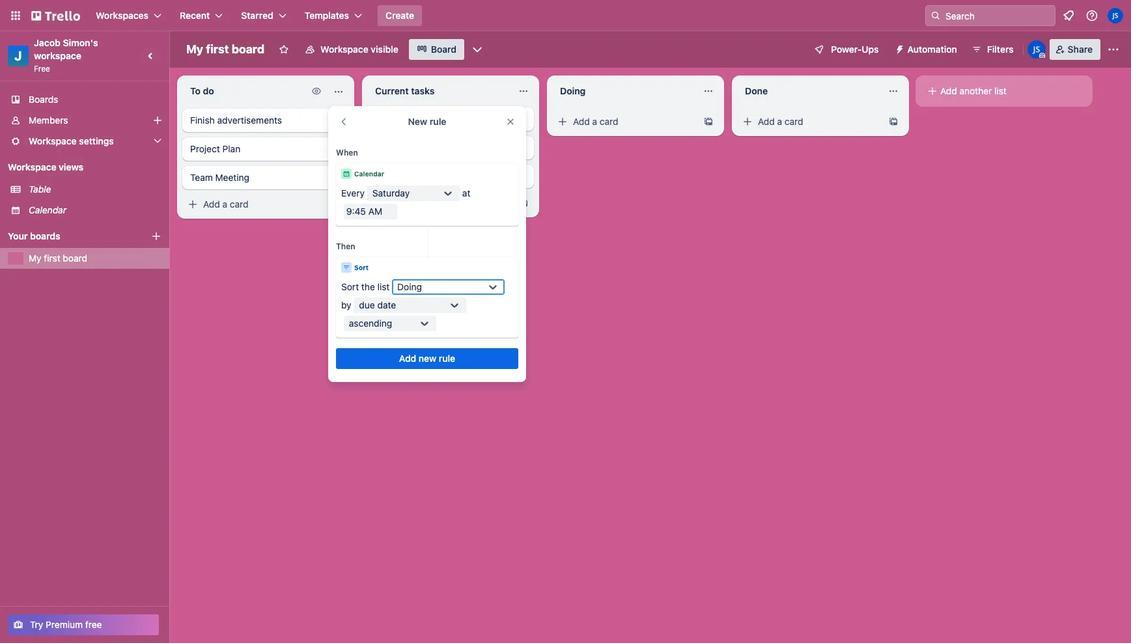 Task type: vqa. For each thing, say whether or not it's contained in the screenshot.
due at the top left of the page
yes



Task type: locate. For each thing, give the bounding box(es) containing it.
my first board down your boards with 1 items element
[[29, 253, 87, 264]]

1 vertical spatial board
[[63, 253, 87, 264]]

team meeting link down project plan link
[[182, 166, 349, 190]]

add a card link for create from template… image to the bottom
[[367, 194, 513, 212]]

team meeting link down "new rule"
[[367, 165, 534, 188]]

card for the rightmost create from template… icon
[[600, 116, 618, 127]]

1 horizontal spatial finish advertisements
[[375, 113, 467, 124]]

sm image
[[889, 39, 907, 57], [310, 85, 323, 98], [556, 115, 569, 128], [741, 115, 754, 128], [371, 197, 384, 210], [186, 198, 199, 211]]

0 horizontal spatial finish
[[190, 115, 215, 126]]

add down done text field on the right top of the page
[[758, 116, 775, 127]]

finish advertisements link down current tasks text box
[[367, 107, 534, 131]]

1 horizontal spatial team
[[375, 171, 398, 182]]

your boards
[[8, 231, 60, 242]]

workspace up "table"
[[8, 161, 56, 173]]

2 vertical spatial workspace
[[8, 161, 56, 173]]

card down done text field on the right top of the page
[[785, 116, 803, 127]]

card for the rightmost create from template… image
[[785, 116, 803, 127]]

0 vertical spatial create from template… image
[[703, 117, 714, 127]]

rule
[[430, 116, 446, 127], [439, 353, 455, 364]]

my first board inside text box
[[186, 42, 264, 56]]

finish advertisements down current tasks text box
[[375, 113, 467, 124]]

0 horizontal spatial first
[[44, 253, 60, 264]]

0 horizontal spatial calendar
[[29, 204, 66, 216]]

team up saturday
[[375, 171, 398, 182]]

0 horizontal spatial jacob simon (jacobsimon16) image
[[1027, 40, 1046, 59]]

card down doing text field
[[600, 116, 618, 127]]

meeting for team meeting link associated with to do text box
[[215, 172, 249, 183]]

board
[[232, 42, 264, 56], [63, 253, 87, 264]]

first down recent dropdown button on the top left
[[206, 42, 229, 56]]

team meeting down project plan
[[190, 172, 249, 183]]

my
[[186, 42, 203, 56], [29, 253, 41, 264]]

jacob
[[34, 37, 60, 48]]

0 vertical spatial create from template… image
[[888, 117, 899, 127]]

0 horizontal spatial my first board
[[29, 253, 87, 264]]

1 horizontal spatial finish
[[375, 113, 400, 124]]

1 horizontal spatial team meeting
[[375, 171, 434, 182]]

team
[[375, 171, 398, 182], [190, 172, 213, 183]]

0 vertical spatial rule
[[430, 116, 446, 127]]

workspace views
[[8, 161, 83, 173]]

1 horizontal spatial jacob simon (jacobsimon16) image
[[1108, 8, 1123, 23]]

add down project plan
[[203, 199, 220, 210]]

power-ups
[[831, 44, 879, 55]]

board down starred
[[232, 42, 264, 56]]

meeting
[[400, 171, 434, 182], [215, 172, 249, 183]]

add new rule
[[399, 353, 455, 364]]

1 horizontal spatial finish advertisements link
[[367, 107, 534, 131]]

0 vertical spatial workspace
[[320, 44, 368, 55]]

advertisements down current tasks text box
[[402, 113, 467, 124]]

add another list
[[940, 85, 1007, 96]]

Doing text field
[[552, 81, 695, 102]]

workspace for workspace settings
[[29, 135, 77, 147]]

1 horizontal spatial my
[[186, 42, 203, 56]]

0 horizontal spatial list
[[377, 281, 390, 292]]

sort the list
[[341, 281, 390, 292]]

workspace for workspace views
[[8, 161, 56, 173]]

add right every
[[388, 197, 405, 208]]

team meeting
[[375, 171, 434, 182], [190, 172, 249, 183]]

list right another
[[994, 85, 1007, 96]]

add a card left at
[[388, 197, 433, 208]]

1 horizontal spatial meeting
[[400, 171, 434, 182]]

a left at
[[407, 197, 412, 208]]

a
[[592, 116, 597, 127], [777, 116, 782, 127], [407, 197, 412, 208], [222, 199, 227, 210]]

my first board down recent dropdown button on the top left
[[186, 42, 264, 56]]

workspace down members
[[29, 135, 77, 147]]

0 notifications image
[[1061, 8, 1076, 23]]

list for sort the list
[[377, 281, 390, 292]]

1 horizontal spatial create from template… image
[[888, 117, 899, 127]]

show menu image
[[1107, 43, 1120, 56]]

0 horizontal spatial board
[[63, 253, 87, 264]]

finish
[[375, 113, 400, 124], [190, 115, 215, 126]]

1 horizontal spatial my first board
[[186, 42, 264, 56]]

jacob simon (jacobsimon16) image right filters
[[1027, 40, 1046, 59]]

try
[[30, 619, 43, 630]]

add left new
[[399, 353, 416, 364]]

finish advertisements link
[[367, 107, 534, 131], [182, 109, 349, 132]]

1 vertical spatial my first board
[[29, 253, 87, 264]]

1 horizontal spatial board
[[232, 42, 264, 56]]

this member is an admin of this board. image
[[1039, 53, 1045, 59]]

add a card down plan
[[203, 199, 249, 210]]

meeting down plan
[[215, 172, 249, 183]]

0 horizontal spatial finish advertisements
[[190, 115, 282, 126]]

recent button
[[172, 5, 231, 26]]

a for add a card link corresponding to the rightmost create from template… icon
[[592, 116, 597, 127]]

table link
[[29, 183, 161, 196]]

1 vertical spatial list
[[377, 281, 390, 292]]

add a card link
[[552, 113, 698, 131], [737, 113, 883, 131], [367, 194, 513, 212], [182, 195, 328, 214]]

0 horizontal spatial meeting
[[215, 172, 249, 183]]

team meeting link
[[367, 165, 534, 188], [182, 166, 349, 190]]

workspace
[[320, 44, 368, 55], [29, 135, 77, 147], [8, 161, 56, 173]]

1 vertical spatial sort
[[341, 281, 359, 292]]

workspace visible button
[[297, 39, 406, 60]]

calendar down "table"
[[29, 204, 66, 216]]

create from template… image
[[888, 117, 899, 127], [518, 198, 529, 208]]

automation button
[[889, 39, 965, 60]]

1 horizontal spatial first
[[206, 42, 229, 56]]

0 horizontal spatial team meeting
[[190, 172, 249, 183]]

jacob simon (jacobsimon16) image right open information menu image
[[1108, 8, 1123, 23]]

team for team meeting link related to current tasks text box
[[375, 171, 398, 182]]

first inside my first board text box
[[206, 42, 229, 56]]

doing
[[397, 281, 422, 292]]

my inside text box
[[186, 42, 203, 56]]

templates
[[305, 10, 349, 21]]

workspace settings button
[[0, 131, 169, 152]]

sort left the
[[341, 281, 359, 292]]

recent
[[180, 10, 210, 21]]

1 vertical spatial first
[[44, 253, 60, 264]]

0 vertical spatial sort
[[354, 264, 369, 272]]

list
[[994, 85, 1007, 96], [377, 281, 390, 292]]

0 horizontal spatial my
[[29, 253, 41, 264]]

boards
[[29, 94, 58, 105]]

my first board link
[[29, 252, 161, 265]]

my first board
[[186, 42, 264, 56], [29, 253, 87, 264]]

0 vertical spatial my first board
[[186, 42, 264, 56]]

0 vertical spatial my
[[186, 42, 203, 56]]

1 vertical spatial rule
[[439, 353, 455, 364]]

card down plan
[[230, 199, 249, 210]]

first down boards
[[44, 253, 60, 264]]

first
[[206, 42, 229, 56], [44, 253, 60, 264]]

add a card down done text field on the right top of the page
[[758, 116, 803, 127]]

0 horizontal spatial team
[[190, 172, 213, 183]]

team meeting link for to do text box
[[182, 166, 349, 190]]

add inside add new rule button
[[399, 353, 416, 364]]

your boards with 1 items element
[[8, 229, 132, 244]]

workspace inside popup button
[[29, 135, 77, 147]]

finish advertisements link for to do text box
[[182, 109, 349, 132]]

card for the bottom create from template… icon
[[230, 199, 249, 210]]

card
[[600, 116, 618, 127], [785, 116, 803, 127], [415, 197, 433, 208], [230, 199, 249, 210]]

finish advertisements for finish advertisements link related to to do text box
[[190, 115, 282, 126]]

project plan link
[[182, 137, 349, 161]]

board inside my first board text box
[[232, 42, 264, 56]]

date
[[377, 300, 396, 311]]

0 horizontal spatial create from template… image
[[518, 198, 529, 208]]

1 vertical spatial workspace
[[29, 135, 77, 147]]

add a card link for the rightmost create from template… image
[[737, 113, 883, 131]]

finish advertisements link for current tasks text box
[[367, 107, 534, 131]]

advertisements down to do text box
[[217, 115, 282, 126]]

0 vertical spatial list
[[994, 85, 1007, 96]]

card right saturday
[[415, 197, 433, 208]]

share button
[[1050, 39, 1101, 60]]

starred button
[[233, 5, 294, 26]]

finish advertisements up plan
[[190, 115, 282, 126]]

saturday
[[372, 188, 410, 199]]

finish advertisements
[[375, 113, 467, 124], [190, 115, 282, 126]]

settings
[[79, 135, 114, 147]]

add a card link for the rightmost create from template… icon
[[552, 113, 698, 131]]

sort
[[354, 264, 369, 272], [341, 281, 359, 292]]

team down project
[[190, 172, 213, 183]]

team meeting up saturday
[[375, 171, 434, 182]]

my down the your boards
[[29, 253, 41, 264]]

meeting up saturday
[[400, 171, 434, 182]]

0 horizontal spatial create from template… image
[[333, 199, 344, 210]]

add right sm icon
[[940, 85, 957, 96]]

1 horizontal spatial list
[[994, 85, 1007, 96]]

jacob simon (jacobsimon16) image inside primary element
[[1108, 8, 1123, 23]]

workspace inside button
[[320, 44, 368, 55]]

my down recent at the left
[[186, 42, 203, 56]]

ups
[[862, 44, 879, 55]]

0 vertical spatial first
[[206, 42, 229, 56]]

another
[[960, 85, 992, 96]]

1 vertical spatial jacob simon (jacobsimon16) image
[[1027, 40, 1046, 59]]

a down doing text field
[[592, 116, 597, 127]]

workspace down templates dropdown button
[[320, 44, 368, 55]]

open information menu image
[[1086, 9, 1099, 22]]

0 vertical spatial jacob simon (jacobsimon16) image
[[1108, 8, 1123, 23]]

Search field
[[941, 6, 1055, 25]]

then
[[336, 242, 355, 251]]

a down done text field on the right top of the page
[[777, 116, 782, 127]]

advertisements for to do text box
[[217, 115, 282, 126]]

when
[[336, 148, 358, 158]]

0 horizontal spatial advertisements
[[217, 115, 282, 126]]

1 horizontal spatial advertisements
[[402, 113, 467, 124]]

a down plan
[[222, 199, 227, 210]]

1 horizontal spatial team meeting link
[[367, 165, 534, 188]]

boards link
[[0, 89, 169, 110]]

0 vertical spatial board
[[232, 42, 264, 56]]

board down your boards with 1 items element
[[63, 253, 87, 264]]

add
[[940, 85, 957, 96], [573, 116, 590, 127], [758, 116, 775, 127], [388, 197, 405, 208], [203, 199, 220, 210], [399, 353, 416, 364]]

team meeting for team meeting link related to current tasks text box
[[375, 171, 434, 182]]

0 vertical spatial calendar
[[354, 170, 384, 178]]

advertisements
[[402, 113, 467, 124], [217, 115, 282, 126]]

calendar up every
[[354, 170, 384, 178]]

j link
[[8, 46, 29, 66]]

finish up project
[[190, 115, 215, 126]]

try premium free
[[30, 619, 102, 630]]

None text field
[[344, 204, 397, 219]]

list right the
[[377, 281, 390, 292]]

sm image inside automation button
[[889, 39, 907, 57]]

jacob simon (jacobsimon16) image
[[1108, 8, 1123, 23], [1027, 40, 1046, 59]]

sort up the sort the list
[[354, 264, 369, 272]]

add down doing text field
[[573, 116, 590, 127]]

add inside add another list link
[[940, 85, 957, 96]]

0 horizontal spatial team meeting link
[[182, 166, 349, 190]]

0 horizontal spatial finish advertisements link
[[182, 109, 349, 132]]

rule inside button
[[439, 353, 455, 364]]

board link
[[409, 39, 464, 60]]

templates button
[[297, 5, 370, 26]]

add a card
[[573, 116, 618, 127], [758, 116, 803, 127], [388, 197, 433, 208], [203, 199, 249, 210]]

project plan
[[190, 143, 240, 154]]

calendar link
[[29, 204, 161, 217]]

ascending
[[349, 318, 392, 329]]

share
[[1068, 44, 1093, 55]]

create from template… image
[[703, 117, 714, 127], [333, 199, 344, 210]]

calendar
[[354, 170, 384, 178], [29, 204, 66, 216]]

finish advertisements link up project plan link
[[182, 109, 349, 132]]

finish left new
[[375, 113, 400, 124]]

customize views image
[[471, 43, 484, 56]]

simon's
[[63, 37, 98, 48]]

1 horizontal spatial calendar
[[354, 170, 384, 178]]



Task type: describe. For each thing, give the bounding box(es) containing it.
a for create from template… image to the bottom's add a card link
[[407, 197, 412, 208]]

premium
[[46, 619, 83, 630]]

power-
[[831, 44, 862, 55]]

sort for sort
[[354, 264, 369, 272]]

board inside the my first board link
[[63, 253, 87, 264]]

workspace visible
[[320, 44, 398, 55]]

1 vertical spatial calendar
[[29, 204, 66, 216]]

new rule
[[408, 116, 446, 127]]

boards
[[30, 231, 60, 242]]

new
[[419, 353, 436, 364]]

starred
[[241, 10, 273, 21]]

1 vertical spatial my
[[29, 253, 41, 264]]

add a card down doing text field
[[573, 116, 618, 127]]

sort for sort the list
[[341, 281, 359, 292]]

primary element
[[0, 0, 1131, 31]]

workspace
[[34, 50, 81, 61]]

your
[[8, 231, 28, 242]]

due
[[359, 300, 375, 311]]

Current tasks text field
[[367, 81, 511, 102]]

1 vertical spatial create from template… image
[[333, 199, 344, 210]]

finish advertisements for finish advertisements link for current tasks text box
[[375, 113, 467, 124]]

filters
[[987, 44, 1014, 55]]

table
[[29, 184, 51, 195]]

members
[[29, 115, 68, 126]]

star or unstar board image
[[279, 44, 289, 55]]

meeting for team meeting link related to current tasks text box
[[400, 171, 434, 182]]

add new rule button
[[336, 348, 518, 369]]

views
[[59, 161, 83, 173]]

workspace navigation collapse icon image
[[142, 47, 160, 65]]

a for add a card link related to the bottom create from template… icon
[[222, 199, 227, 210]]

finish for current tasks text box
[[375, 113, 400, 124]]

team for team meeting link associated with to do text box
[[190, 172, 213, 183]]

search image
[[931, 10, 941, 21]]

jacob simon's workspace link
[[34, 37, 100, 61]]

workspace for workspace visible
[[320, 44, 368, 55]]

create
[[386, 10, 414, 21]]

try premium free button
[[8, 615, 159, 636]]

automation
[[907, 44, 957, 55]]

jacob simon's workspace free
[[34, 37, 100, 74]]

team meeting link for current tasks text box
[[367, 165, 534, 188]]

every
[[341, 188, 365, 199]]

team meeting for team meeting link associated with to do text box
[[190, 172, 249, 183]]

Board name text field
[[180, 39, 271, 60]]

a for add a card link related to the rightmost create from template… image
[[777, 116, 782, 127]]

plan
[[222, 143, 240, 154]]

filters button
[[968, 39, 1018, 60]]

advertisements for current tasks text box
[[402, 113, 467, 124]]

workspaces button
[[88, 5, 169, 26]]

the
[[361, 281, 375, 292]]

workspace settings
[[29, 135, 114, 147]]

visible
[[371, 44, 398, 55]]

card for create from template… image to the bottom
[[415, 197, 433, 208]]

sm image
[[926, 85, 939, 98]]

1 vertical spatial create from template… image
[[518, 198, 529, 208]]

Done text field
[[737, 81, 880, 102]]

project
[[190, 143, 220, 154]]

members link
[[0, 110, 169, 131]]

board
[[431, 44, 456, 55]]

due date
[[359, 300, 396, 311]]

list for add another list
[[994, 85, 1007, 96]]

free
[[34, 64, 50, 74]]

by
[[341, 300, 351, 311]]

add a card link for the bottom create from template… icon
[[182, 195, 328, 214]]

add another list link
[[921, 81, 1088, 102]]

first inside the my first board link
[[44, 253, 60, 264]]

new
[[408, 116, 427, 127]]

1 horizontal spatial create from template… image
[[703, 117, 714, 127]]

workspaces
[[96, 10, 149, 21]]

at
[[462, 188, 470, 199]]

To do text field
[[182, 81, 305, 102]]

power-ups button
[[805, 39, 887, 60]]

free
[[85, 619, 102, 630]]

add board image
[[151, 231, 161, 242]]

j
[[15, 48, 22, 63]]

finish for to do text box
[[190, 115, 215, 126]]

back to home image
[[31, 5, 80, 26]]

create button
[[378, 5, 422, 26]]



